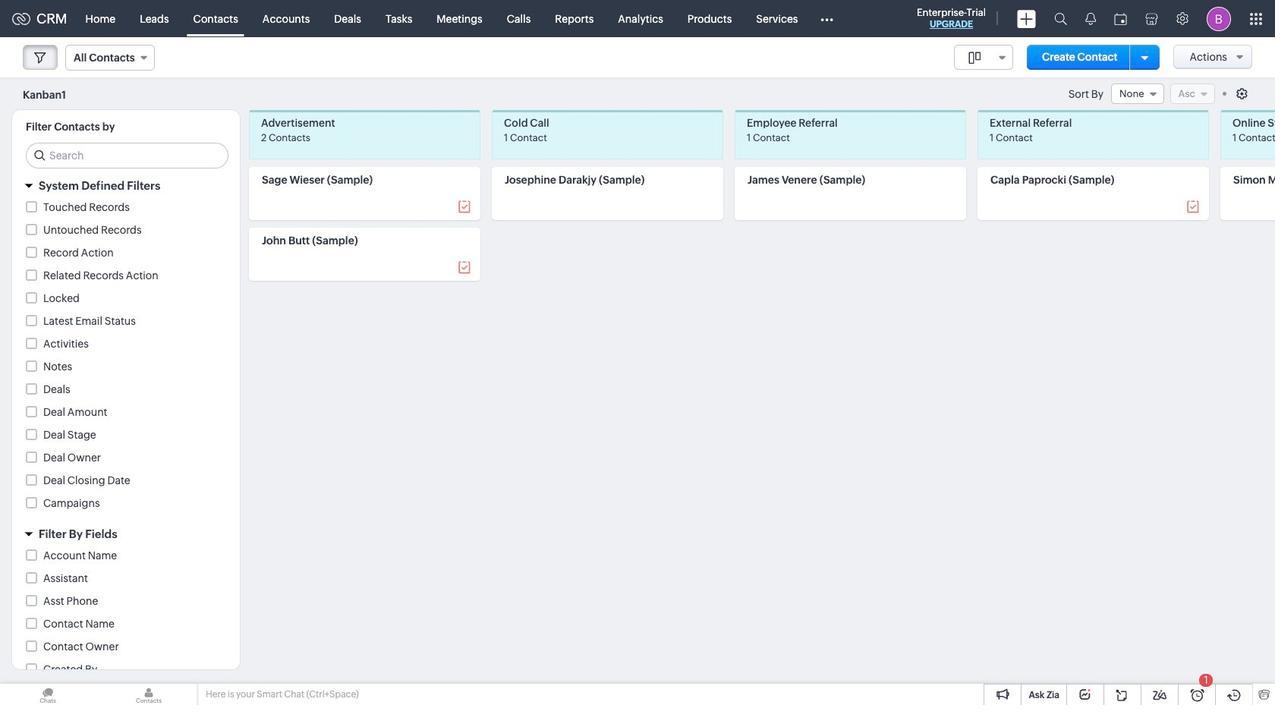 Task type: vqa. For each thing, say whether or not it's contained in the screenshot.
Profile icon
yes



Task type: locate. For each thing, give the bounding box(es) containing it.
None field
[[65, 45, 155, 71], [955, 45, 1014, 70], [1112, 84, 1165, 104], [65, 45, 155, 71], [1112, 84, 1165, 104]]

calendar image
[[1115, 13, 1128, 25]]

chats image
[[0, 684, 96, 706]]

Search text field
[[27, 144, 228, 168]]

none field size
[[955, 45, 1014, 70]]

create menu element
[[1009, 0, 1046, 37]]

size image
[[969, 51, 981, 65]]



Task type: describe. For each thing, give the bounding box(es) containing it.
Other Modules field
[[811, 6, 843, 31]]

create menu image
[[1018, 9, 1037, 28]]

search image
[[1055, 12, 1068, 25]]

logo image
[[12, 13, 30, 25]]

signals element
[[1077, 0, 1106, 37]]

contacts image
[[101, 684, 197, 706]]

signals image
[[1086, 12, 1097, 25]]

search element
[[1046, 0, 1077, 37]]

profile element
[[1198, 0, 1241, 37]]

profile image
[[1208, 6, 1232, 31]]



